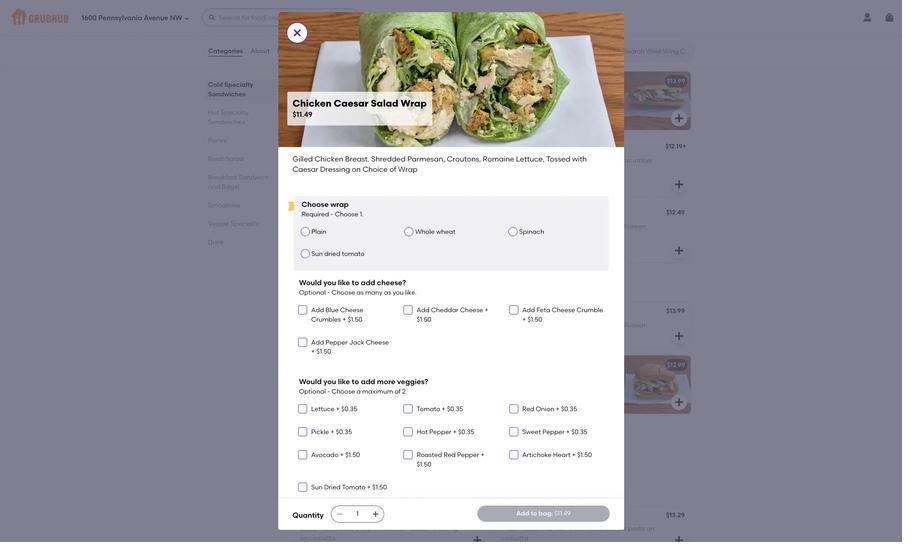 Task type: vqa. For each thing, say whether or not it's contained in the screenshot.


Task type: describe. For each thing, give the bounding box(es) containing it.
beef
[[332, 309, 346, 316]]

smoked
[[502, 90, 527, 98]]

categories
[[208, 47, 243, 55]]

sub inside turkey breast, provolone, avocado, lettuce, tomato, mayo on sub roll.
[[580, 33, 591, 41]]

san francisco hot sandwich
[[300, 428, 388, 436]]

veggie specialty tab
[[208, 219, 271, 229]]

wrap
[[331, 201, 349, 209]]

crispy for club cold sandwich
[[340, 90, 358, 98]]

grilled chicken breast on focaccia hot sandwich
[[502, 362, 655, 370]]

svg image inside main navigation 'navigation'
[[884, 12, 895, 23]]

choose inside would you like to add more veggies? optional - choose a maximum of 2.
[[332, 388, 355, 396]]

toasted inside ham, turkey, crispy bacon, lettuce, tomato, mayo on toasted choice of bread.
[[309, 100, 333, 107]]

required
[[302, 211, 329, 218]]

panini tab
[[208, 136, 271, 146]]

choice inside honey maple turkey, avocado, spinach, korean bbq sauce, mayo on choice of wrap
[[567, 232, 589, 240]]

optional inside would you like to add more veggies? optional - choose a maximum of 2.
[[299, 388, 326, 396]]

0 vertical spatial gilled
[[293, 155, 313, 164]]

roll. inside turkey breast, provolone, avocado, lettuce, tomato, mayo on sub roll.
[[593, 33, 603, 41]]

of inside honey maple turkey, avocado, spinach, korean bbq sauce, mayo on choice of wrap
[[590, 232, 596, 240]]

cheese for +
[[460, 307, 483, 315]]

1600 pennsylvania avenue nw
[[82, 14, 182, 22]]

chicken inside chicken caesar salad wrap $11.49
[[293, 98, 332, 109]]

$0.35 right pickle
[[336, 429, 352, 437]]

hot specialty sandwiches tab
[[208, 108, 271, 127]]

+ inside "add pepper jack  cheese + $1.50"
[[311, 348, 315, 356]]

panini inside tab
[[208, 137, 227, 145]]

+ $1.50
[[341, 316, 363, 324]]

smoked turkey, crispy bacon, avocado, lettuce, tomato, red onion, mayo on sub roll.
[[502, 90, 613, 116]]

$1.50 up bacon
[[372, 484, 387, 492]]

1 horizontal spatial parmesan,
[[408, 155, 445, 164]]

tomato, inside turkey breast, provolone, avocado, lettuce, tomato, mayo on sub roll.
[[526, 33, 551, 41]]

and inside breakfast sandwich and bagel
[[208, 183, 220, 191]]

avocado, inside smoked turkey, crispy bacon, avocado, lettuce, tomato, red onion, mayo on sub roll.
[[502, 100, 531, 107]]

1 vertical spatial grilled
[[512, 513, 532, 521]]

homemade
[[401, 375, 437, 382]]

sweet pepper + $0.35
[[522, 429, 588, 437]]

chicken down italian cold sandwich on the top left
[[315, 155, 344, 164]]

$12.49 for $12.49
[[667, 209, 685, 217]]

add for add to bag: $11.49
[[516, 510, 529, 518]]

wheat
[[436, 228, 456, 236]]

chicken caesar salad wrap $11.49
[[293, 98, 427, 119]]

toasted inside "hot corn beef, melted swiss, sauerkraut, russian dressing on toasted rye."
[[538, 331, 562, 338]]

ham, turkey, crispy bacon, lettuce, tomato, mayo on toasted choice of bread.
[[300, 90, 450, 107]]

tomato
[[342, 251, 365, 258]]

1 vertical spatial gilled
[[300, 223, 318, 230]]

on inside avocado, lettuce, tomato, red onion, cucumber on choice of bread.
[[502, 166, 509, 173]]

and inside hot roast beef, melted jalapeno havarti, horseradish and worcestershire sauce on toasted sub.
[[300, 331, 312, 338]]

tomato, inside smoked turkey, crispy bacon, avocado, lettuce, tomato, red onion, mayo on sub roll.
[[557, 100, 581, 107]]

$11.49 inside chicken caesar salad wrap $11.49
[[293, 111, 313, 119]]

drink tab
[[208, 238, 271, 247]]

dressing inside hot beef pastrami, melted swiss, homemade coleslaw, russian dressing on toasted rye.
[[354, 384, 380, 391]]

italian
[[300, 144, 320, 152]]

sandwich left $12.99
[[625, 362, 655, 370]]

add pepper jack  cheese + $1.50
[[311, 339, 389, 356]]

sauce
[[361, 331, 379, 338]]

bread. inside ham, turkey, crispy bacon, lettuce, tomato, mayo on toasted choice of bread.
[[364, 100, 384, 107]]

+ inside roasted red pepper + $1.50
[[481, 452, 485, 460]]

swiss, inside swiss, roasted red pepper, tomato, russian dressing on ciabatta.
[[300, 526, 318, 534]]

and inside hot roast beef and roast turkey breast, melted provolone, russian dressing on toasted sub roll.
[[345, 441, 357, 448]]

1 vertical spatial dressing
[[300, 250, 326, 258]]

ham,
[[300, 90, 316, 98]]

toasted inside hot roast beef, melted jalapeno havarti, horseradish and worcestershire sauce on toasted sub.
[[390, 331, 414, 338]]

mayo
[[539, 232, 556, 240]]

rueben hot sandwich
[[502, 309, 570, 316]]

pickle + $0.35
[[311, 429, 352, 437]]

1 vertical spatial croutons,
[[334, 232, 364, 240]]

melted for on
[[359, 375, 380, 382]]

- inside choose wrap required - choose 1.
[[331, 211, 333, 218]]

1 horizontal spatial $11.49
[[464, 10, 481, 18]]

beef inside hot roast beef and roast turkey breast, melted provolone, russian dressing on toasted sub roll.
[[330, 441, 343, 448]]

roast left the turkey
[[359, 441, 374, 448]]

$1.50 right 'beef'
[[348, 316, 363, 324]]

melted for toasted
[[546, 321, 568, 329]]

jalapeno
[[347, 309, 377, 316]]

0 vertical spatial choice
[[363, 165, 388, 174]]

p1. turkey breast and bacon panini
[[300, 513, 407, 521]]

breast, inside turkey breast, provolone, avocado, lettuce, tomato, mayo on sub roll.
[[523, 24, 544, 32]]

avocado, inside turkey breast, provolone, avocado, lettuce, tomato, mayo on sub roll.
[[579, 24, 608, 32]]

bacon, inside crispy bacon, lettuce, tomato, mayo on toasted choice of bread.
[[321, 24, 342, 32]]

+ inside add cheddar cheese + $1.50
[[485, 307, 489, 315]]

categories button
[[208, 35, 243, 68]]

avocado
[[311, 452, 339, 460]]

hot roast beef jalapeno sandwich
[[300, 309, 409, 316]]

hot beef pastrami, melted swiss, homemade coleslaw, russian dressing on toasted rye.
[[300, 375, 437, 391]]

breakfast sandwich and bagel tab
[[208, 173, 271, 192]]

more
[[377, 378, 396, 387]]

2 vertical spatial sandwiches
[[359, 282, 416, 293]]

$0.35 down a
[[341, 406, 358, 414]]

artichoke
[[522, 452, 552, 460]]

like for more
[[338, 378, 350, 387]]

2 vertical spatial to
[[531, 510, 537, 518]]

cold for club cold sandwich
[[316, 78, 331, 85]]

1 horizontal spatial with
[[572, 155, 587, 164]]

san
[[300, 428, 312, 436]]

onion,
[[599, 157, 619, 164]]

$11.49 +
[[464, 10, 485, 18]]

$13.99 for hot corn beef, melted swiss, sauerkraut, russian dressing on toasted rye.
[[667, 308, 685, 315]]

cheese?
[[377, 279, 406, 288]]

0 vertical spatial grilled
[[502, 362, 522, 370]]

rueben
[[502, 309, 525, 316]]

onion,
[[594, 100, 613, 107]]

tomato, inside ham, turkey, crispy bacon, lettuce, tomato, mayo on toasted choice of bread.
[[407, 90, 431, 98]]

lettuce
[[311, 406, 335, 414]]

on inside crispy bacon, lettuce, tomato, mayo on toasted choice of bread.
[[413, 24, 421, 32]]

dried inside fresh mozzarella, sun-dried tomato, basil pesto on ciabatta.
[[569, 526, 585, 534]]

Search West Wing Cafe - Penn Ave search field
[[622, 47, 691, 56]]

$0.35 up hot pepper + $0.35
[[447, 406, 463, 414]]

specialty up blue
[[312, 282, 357, 293]]

cold for blt cold sandwich
[[313, 11, 327, 19]]

avocado, lettuce, tomato, red onion, cucumber on choice of bread.
[[502, 157, 653, 173]]

caesar down italian
[[293, 165, 318, 174]]

sub inside hot roast beef and roast turkey breast, melted provolone, russian dressing on toasted sub roll.
[[420, 450, 431, 458]]

chicken down choose wrap required - choose 1.
[[319, 223, 344, 230]]

sub inside smoked turkey, crispy bacon, avocado, lettuce, tomato, red onion, mayo on sub roll.
[[530, 109, 541, 116]]

0 vertical spatial gilled chicken breast, shredded parmesan, croutons, romaine lettuce, tossed with caesar dressing on choice of wrap
[[293, 155, 589, 174]]

red onion + $0.35
[[522, 406, 577, 414]]

panini right bacon
[[388, 513, 407, 521]]

sandwich up turkey breast, provolone, avocado, lettuce, tomato, mayo on sub roll.
[[557, 11, 588, 19]]

toasted inside crispy bacon, lettuce, tomato, mayo on toasted choice of bread.
[[422, 24, 446, 32]]

0 horizontal spatial tomato
[[342, 484, 366, 492]]

about
[[251, 47, 270, 55]]

caesar inside chicken caesar salad wrap $11.49
[[334, 98, 369, 109]]

0 vertical spatial shredded
[[371, 155, 406, 164]]

panini up fresh mozzarella, sun-dried tomato, basil pesto on ciabatta.
[[582, 513, 602, 521]]

$0.35 up artichoke heart + $1.50
[[572, 429, 588, 437]]

provolone, inside hot roast beef and roast turkey breast, melted provolone, russian dressing on toasted sub roll.
[[300, 450, 332, 458]]

reviews button
[[277, 35, 303, 68]]

cold inside the cold specialty sandwiches
[[208, 81, 223, 89]]

dressing inside swiss, roasted red pepper, tomato, russian dressing on ciabatta.
[[432, 526, 458, 534]]

reviews
[[277, 47, 302, 55]]

cheese for crumble
[[552, 307, 575, 315]]

0 horizontal spatial romaine
[[365, 232, 393, 240]]

provolone, inside turkey breast, provolone, avocado, lettuce, tomato, mayo on sub roll.
[[546, 24, 578, 32]]

breakfast sandwich and bagel
[[208, 174, 269, 191]]

1 vertical spatial you
[[393, 289, 404, 297]]

toasted inside hot beef pastrami, melted swiss, homemade coleslaw, russian dressing on toasted rye.
[[391, 384, 414, 391]]

roasted red pepper + $1.50
[[417, 452, 485, 469]]

russian inside hot roast beef and roast turkey breast, melted provolone, russian dressing on toasted sub roll.
[[333, 450, 357, 458]]

grilled chicken breast on focaccia hot sandwich image
[[623, 356, 691, 415]]

- inside would you like to add more veggies? optional - choose a maximum of 2.
[[327, 388, 330, 396]]

bbq
[[502, 232, 515, 240]]

smoothies tab
[[208, 201, 271, 210]]

$0.35 up roasted red pepper + $1.50
[[458, 429, 474, 437]]

like for cheese?
[[338, 279, 350, 288]]

would you like to add cheese? optional - choose as many as you like.
[[299, 279, 417, 297]]

roast for beef,
[[312, 321, 328, 329]]

$0.35 right onion
[[561, 406, 577, 414]]

$12.19
[[666, 143, 683, 151]]

add for more
[[361, 378, 375, 387]]

sandwich up crispy bacon, lettuce, tomato, mayo on toasted choice of bread.
[[329, 11, 359, 19]]

whole wheat
[[415, 228, 456, 236]]

1 vertical spatial red
[[522, 406, 534, 414]]

swiss, inside hot beef pastrami, melted swiss, homemade coleslaw, russian dressing on toasted rye.
[[382, 375, 400, 382]]

sandwich up hot roast beef and roast turkey breast, melted provolone, russian dressing on toasted sub roll.
[[358, 428, 388, 436]]

breast for and
[[331, 513, 351, 521]]

on inside honey maple turkey, avocado, spinach, korean bbq sauce, mayo on choice of wrap
[[557, 232, 565, 240]]

toasted inside hot roast beef and roast turkey breast, melted provolone, russian dressing on toasted sub roll.
[[395, 450, 418, 458]]

fresh mozzarella, sun-dried tomato, basil pesto on ciabatta.
[[502, 526, 655, 543]]

veggie for veggie
[[502, 144, 523, 152]]

cold specialty sandwiches
[[208, 81, 253, 98]]

add for cheese?
[[361, 279, 375, 288]]

veggies?
[[397, 378, 428, 387]]

sandwich up 'jalapeno'
[[379, 309, 409, 316]]

add for add blue cheese crumbles
[[311, 307, 324, 315]]

choose up "required"
[[302, 201, 329, 209]]

onion
[[536, 406, 554, 414]]

beef, for beef
[[330, 321, 345, 329]]

sub.
[[415, 331, 428, 338]]

add feta cheese crumble + $1.50
[[522, 307, 603, 324]]

1 horizontal spatial tossed
[[547, 155, 571, 164]]

sauerkraut,
[[588, 321, 623, 329]]

2 vertical spatial $11.49
[[555, 510, 571, 518]]

on inside swiss, roasted red pepper, tomato, russian dressing on ciabatta.
[[300, 535, 308, 543]]

spinach
[[519, 228, 544, 236]]

whole
[[415, 228, 435, 236]]

0 vertical spatial dried
[[324, 251, 340, 258]]

dressing inside "hot corn beef, melted swiss, sauerkraut, russian dressing on toasted rye."
[[502, 331, 527, 338]]

avocado, inside honey maple turkey, avocado, spinach, korean bbq sauce, mayo on choice of wrap
[[566, 223, 595, 230]]

1 vertical spatial parmesan,
[[300, 232, 333, 240]]

cold for cobbie cold sandwich
[[526, 78, 541, 85]]

on inside hot roast beef and roast turkey breast, melted provolone, russian dressing on toasted sub roll.
[[386, 450, 393, 458]]

blt
[[300, 11, 311, 19]]

tomato, inside swiss, roasted red pepper, tomato, russian dressing on ciabatta.
[[381, 526, 405, 534]]

club
[[300, 78, 315, 85]]

hot inside "hot corn beef, melted swiss, sauerkraut, russian dressing on toasted rye."
[[502, 321, 513, 329]]

would for would you like to add cheese?
[[299, 279, 322, 288]]

turkey inside turkey breast, provolone, avocado, lettuce, tomato, mayo on sub roll.
[[502, 24, 521, 32]]

1.
[[360, 211, 364, 218]]

italian cold sandwich image
[[421, 138, 489, 197]]

0 horizontal spatial choice
[[337, 250, 359, 258]]

bacon
[[366, 513, 386, 521]]

1 horizontal spatial croutons,
[[447, 155, 481, 164]]

choose inside would you like to add cheese? optional - choose as many as you like.
[[332, 289, 355, 297]]

wrap inside chicken caesar salad wrap $11.49
[[401, 98, 427, 109]]

feta
[[537, 307, 551, 315]]

1 vertical spatial hot specialty sandwiches
[[293, 282, 416, 293]]

jalapeno
[[369, 321, 396, 329]]

0 vertical spatial dressing
[[320, 165, 350, 174]]

turkey, for smoked
[[528, 90, 548, 98]]

sun dried tomato
[[312, 251, 365, 258]]

main navigation navigation
[[0, 0, 902, 35]]

lettuce + $0.35
[[311, 406, 358, 414]]

about button
[[250, 35, 270, 68]]

rye. inside "hot corn beef, melted swiss, sauerkraut, russian dressing on toasted rye."
[[563, 331, 574, 338]]

rye. inside hot beef pastrami, melted swiss, homemade coleslaw, russian dressing on toasted rye.
[[416, 384, 427, 391]]

breakfast
[[208, 174, 237, 182]]

$12.99
[[667, 362, 686, 370]]

fresh salad tab
[[208, 155, 271, 164]]

sandwiches for cold specialty sandwiches 'tab' in the left of the page
[[208, 91, 245, 98]]

crumble
[[577, 307, 603, 315]]

beef, for sandwich
[[530, 321, 545, 329]]

hot inside hot roast beef and roast turkey breast, melted provolone, russian dressing on toasted sub roll.
[[300, 441, 311, 448]]

on inside hot beef pastrami, melted swiss, homemade coleslaw, russian dressing on toasted rye.
[[382, 384, 389, 391]]

cobbie
[[502, 78, 525, 85]]

coleslaw,
[[300, 384, 328, 391]]

pepper for sweet
[[543, 429, 565, 437]]

avenue
[[144, 14, 168, 22]]

on inside ham, turkey, crispy bacon, lettuce, tomato, mayo on toasted choice of bread.
[[300, 100, 308, 107]]

breast up sun-
[[561, 513, 581, 521]]

beef inside hot beef pastrami, melted swiss, homemade coleslaw, russian dressing on toasted rye.
[[312, 375, 326, 382]]

tomato + $0.35
[[417, 406, 463, 414]]

$13.29
[[666, 512, 685, 520]]

1 vertical spatial shredded
[[368, 223, 398, 230]]

panini up quantity
[[293, 486, 323, 497]]

red inside roasted red pepper + $1.50
[[444, 452, 456, 460]]

pickle
[[311, 429, 329, 437]]

sandwich up "hot corn beef, melted swiss, sauerkraut, russian dressing on toasted rye."
[[540, 309, 570, 316]]

$14.39
[[465, 144, 484, 152]]

1 horizontal spatial romaine
[[483, 155, 514, 164]]

melted inside hot roast beef and roast turkey breast, melted provolone, russian dressing on toasted sub roll.
[[419, 441, 441, 448]]

add for add feta cheese crumble + $1.50
[[522, 307, 535, 315]]

club cold sandwich
[[300, 78, 363, 85]]

hot inside hot specialty sandwiches tab
[[208, 109, 219, 117]]

hot inside hot beef pastrami, melted swiss, homemade coleslaw, russian dressing on toasted rye.
[[300, 375, 311, 382]]

sandwiches for hot specialty sandwiches tab
[[208, 118, 245, 126]]

cheese inside "add pepper jack  cheese + $1.50"
[[366, 339, 389, 347]]

maple
[[523, 223, 542, 230]]

to for cheese?
[[352, 279, 359, 288]]

add blue cheese crumbles
[[311, 307, 364, 324]]

cucumber
[[620, 157, 653, 164]]

hot roast beef, melted jalapeno havarti, horseradish and worcestershire sauce on toasted sub.
[[300, 321, 458, 338]]

you for optional
[[324, 279, 336, 288]]

on inside turkey breast, provolone, avocado, lettuce, tomato, mayo on sub roll.
[[571, 33, 579, 41]]

dressing inside hot roast beef and roast turkey breast, melted provolone, russian dressing on toasted sub roll.
[[358, 450, 384, 458]]

roast
[[313, 309, 330, 316]]

would you like to add more veggies? optional - choose a maximum of 2.
[[299, 378, 428, 396]]

0 horizontal spatial tossed
[[326, 241, 347, 249]]

artichoke heart + $1.50
[[522, 452, 592, 460]]

would for would you like to add more veggies?
[[299, 378, 322, 387]]

italian cold sandwich
[[300, 144, 368, 152]]

chicken caesar salad wrap image
[[421, 204, 489, 263]]

sandwich up chicken caesar salad wrap $11.49
[[332, 78, 363, 85]]



Task type: locate. For each thing, give the bounding box(es) containing it.
1600
[[82, 14, 97, 22]]

1 horizontal spatial beef,
[[530, 321, 545, 329]]

veggie specialty
[[208, 220, 259, 228]]

lettuce, inside crispy bacon, lettuce, tomato, mayo on toasted choice of bread.
[[344, 24, 367, 32]]

0 vertical spatial rye.
[[563, 331, 574, 338]]

specialty
[[224, 81, 253, 89], [220, 109, 249, 117], [231, 220, 259, 228], [312, 282, 357, 293]]

jack
[[349, 339, 364, 347]]

crispy inside ham, turkey, crispy bacon, lettuce, tomato, mayo on toasted choice of bread.
[[340, 90, 358, 98]]

1 would from the top
[[299, 279, 322, 288]]

1 vertical spatial $11.49
[[293, 111, 313, 119]]

1 vertical spatial would
[[299, 378, 322, 387]]

panini up fresh salad
[[208, 137, 227, 145]]

1 crispy from the left
[[340, 90, 358, 98]]

sandwich up smoked turkey, crispy bacon, avocado, lettuce, tomato, red onion, mayo on sub roll.
[[542, 78, 573, 85]]

hot inside hot roast beef, melted jalapeno havarti, horseradish and worcestershire sauce on toasted sub.
[[300, 321, 311, 329]]

0 vertical spatial like
[[338, 279, 350, 288]]

choose up 'beef'
[[332, 289, 355, 297]]

roast
[[312, 321, 328, 329], [312, 441, 328, 448], [359, 441, 374, 448]]

roasted
[[417, 452, 442, 460]]

add
[[361, 279, 375, 288], [361, 378, 375, 387]]

choice inside ham, turkey, crispy bacon, lettuce, tomato, mayo on toasted choice of bread.
[[334, 100, 355, 107]]

0 horizontal spatial sub
[[420, 450, 431, 458]]

1 vertical spatial swiss,
[[300, 526, 318, 534]]

cold down categories button
[[208, 81, 223, 89]]

2 optional from the top
[[299, 388, 326, 396]]

russian inside swiss, roasted red pepper, tomato, russian dressing on ciabatta.
[[407, 526, 430, 534]]

crispy inside smoked turkey, crispy bacon, avocado, lettuce, tomato, red onion, mayo on sub roll.
[[550, 90, 568, 98]]

$1.50 inside roasted red pepper + $1.50
[[417, 461, 432, 469]]

add for add pepper jack  cheese + $1.50
[[311, 339, 324, 347]]

0 vertical spatial would
[[299, 279, 322, 288]]

1 vertical spatial provolone,
[[300, 450, 332, 458]]

fresh for fresh salad
[[208, 155, 224, 163]]

pepper down worcestershire
[[326, 339, 348, 347]]

beef,
[[330, 321, 345, 329], [530, 321, 545, 329]]

romaine down $14.39
[[483, 155, 514, 164]]

add inside add feta cheese crumble + $1.50
[[522, 307, 535, 315]]

and up pepper,
[[353, 513, 365, 521]]

p1.
[[300, 513, 308, 521]]

bacon, down the club cold sandwich
[[359, 90, 381, 98]]

cold right blt
[[313, 11, 327, 19]]

1 horizontal spatial hot specialty sandwiches
[[293, 282, 416, 293]]

breast up roasted
[[331, 513, 351, 521]]

0 vertical spatial -
[[331, 211, 333, 218]]

cheese inside add feta cheese crumble + $1.50
[[552, 307, 575, 315]]

chicken up the mozzarella,
[[534, 513, 559, 521]]

to inside would you like to add cheese? optional - choose as many as you like.
[[352, 279, 359, 288]]

1 vertical spatial sun
[[311, 484, 323, 492]]

sun for sun dried tomato
[[312, 251, 323, 258]]

quantity
[[293, 512, 324, 521]]

tasty turkey cold sandwich image
[[623, 6, 691, 64]]

1 add from the top
[[361, 279, 375, 288]]

caesar down wrap
[[327, 210, 349, 218]]

1 horizontal spatial roll.
[[542, 109, 553, 116]]

hot corn beef, melted swiss, sauerkraut, russian dressing on toasted rye.
[[502, 321, 648, 338]]

0 horizontal spatial salad
[[226, 155, 243, 163]]

2 vertical spatial salad
[[351, 210, 369, 218]]

2 vertical spatial choice
[[337, 250, 359, 258]]

wrap inside honey maple turkey, avocado, spinach, korean bbq sauce, mayo on choice of wrap
[[598, 232, 614, 240]]

1 vertical spatial choice
[[334, 100, 355, 107]]

a
[[357, 388, 361, 396]]

red
[[582, 100, 593, 107], [344, 526, 355, 534]]

ciabatta. down roasted
[[309, 535, 337, 543]]

would inside would you like to add cheese? optional - choose as many as you like.
[[299, 279, 322, 288]]

1 turkey, from the left
[[318, 90, 338, 98]]

2 horizontal spatial roll.
[[593, 33, 603, 41]]

bread. inside crispy bacon, lettuce, tomato, mayo on toasted choice of bread.
[[330, 33, 350, 41]]

0 vertical spatial hot specialty sandwiches
[[208, 109, 249, 126]]

horseradish
[[423, 321, 458, 329]]

tasty turkey cold sandwich
[[502, 11, 588, 19]]

lettuce,
[[344, 24, 367, 32], [502, 33, 525, 41], [382, 90, 405, 98], [532, 100, 555, 107]]

dressing
[[502, 331, 527, 338], [354, 384, 380, 391], [358, 450, 384, 458], [432, 526, 458, 534]]

cheese inside add blue cheese crumbles
[[340, 307, 364, 315]]

2 horizontal spatial bread.
[[541, 166, 561, 173]]

on inside smoked turkey, crispy bacon, avocado, lettuce, tomato, red onion, mayo on sub roll.
[[521, 109, 528, 116]]

0 vertical spatial roll.
[[593, 33, 603, 41]]

red down p1. turkey breast and bacon panini
[[344, 526, 355, 534]]

cheese up + $1.50
[[340, 307, 364, 315]]

1 horizontal spatial choice
[[363, 165, 388, 174]]

1 like from the top
[[338, 279, 350, 288]]

pepper down "tomato + $0.35"
[[429, 429, 452, 437]]

1 vertical spatial with
[[349, 241, 361, 249]]

to down tomato
[[352, 279, 359, 288]]

fresh inside 'tab'
[[208, 155, 224, 163]]

- down wrap
[[331, 211, 333, 218]]

like.
[[405, 289, 417, 297]]

plain
[[312, 228, 327, 236]]

chicken up plain
[[300, 210, 325, 218]]

$1.50 up sub.
[[417, 316, 432, 324]]

turkey right tasty
[[519, 11, 539, 19]]

shredded
[[371, 155, 406, 164], [368, 223, 398, 230]]

hot specialty sandwiches up hot roast beef jalapeno sandwich
[[293, 282, 416, 293]]

$12.49 for $12.49 +
[[462, 77, 481, 84]]

like inside would you like to add cheese? optional - choose as many as you like.
[[338, 279, 350, 288]]

1 vertical spatial rye.
[[416, 384, 427, 391]]

- inside would you like to add cheese? optional - choose as many as you like.
[[327, 289, 330, 297]]

would up 'lettuce'
[[299, 378, 322, 387]]

of inside crispy bacon, lettuce, tomato, mayo on toasted choice of bread.
[[322, 33, 328, 41]]

0 horizontal spatial fresh
[[208, 155, 224, 163]]

you
[[324, 279, 336, 288], [393, 289, 404, 297], [324, 378, 336, 387]]

add to bag: $11.49
[[516, 510, 571, 518]]

red left onion,
[[582, 100, 593, 107]]

of inside ham, turkey, crispy bacon, lettuce, tomato, mayo on toasted choice of bread.
[[356, 100, 362, 107]]

0 horizontal spatial veggie
[[208, 220, 229, 228]]

choice
[[300, 33, 320, 41], [334, 100, 355, 107], [511, 166, 532, 173]]

1 vertical spatial gilled chicken breast, shredded parmesan, croutons, romaine lettuce, tossed with caesar dressing on choice of wrap
[[300, 223, 398, 258]]

gilled down italian
[[293, 155, 313, 164]]

caesar down the club cold sandwich
[[334, 98, 369, 109]]

1 horizontal spatial breast,
[[523, 24, 544, 32]]

add
[[311, 307, 324, 315], [417, 307, 430, 315], [522, 307, 535, 315], [311, 339, 324, 347], [516, 510, 529, 518]]

specialty for veggie specialty tab
[[231, 220, 259, 228]]

1 horizontal spatial bread.
[[364, 100, 384, 107]]

cheese for crumbles
[[340, 307, 364, 315]]

crumbles
[[311, 316, 341, 324]]

gilled chicken breast, shredded parmesan, croutons, romaine lettuce, tossed with caesar dressing on choice of wrap down chicken caesar salad wrap
[[300, 223, 398, 258]]

caesar up tomato
[[363, 241, 385, 249]]

to up a
[[352, 378, 359, 387]]

0 horizontal spatial avocado,
[[502, 157, 531, 164]]

nw
[[170, 14, 182, 22]]

1 vertical spatial veggie
[[208, 220, 229, 228]]

gilled down "required"
[[300, 223, 318, 230]]

mayo inside ham, turkey, crispy bacon, lettuce, tomato, mayo on toasted choice of bread.
[[432, 90, 450, 98]]

1 vertical spatial like
[[338, 378, 350, 387]]

breast,
[[345, 155, 370, 164], [346, 223, 367, 230]]

1 beef, from the left
[[330, 321, 345, 329]]

1 horizontal spatial swiss,
[[382, 375, 400, 382]]

focaccia
[[582, 362, 611, 370]]

hot specialty sandwiches inside tab
[[208, 109, 249, 126]]

0 horizontal spatial crispy
[[340, 90, 358, 98]]

swiss, down quantity
[[300, 526, 318, 534]]

salad for chicken caesar salad wrap $11.49
[[371, 98, 399, 109]]

1 vertical spatial tossed
[[326, 241, 347, 249]]

$11.49 up sun-
[[555, 510, 571, 518]]

veggie right $14.39
[[502, 144, 523, 152]]

parmesan,
[[408, 155, 445, 164], [300, 232, 333, 240]]

of
[[322, 33, 328, 41], [356, 100, 362, 107], [390, 165, 397, 174], [533, 166, 539, 173], [590, 232, 596, 240], [360, 250, 366, 258], [395, 388, 401, 396]]

red inside smoked turkey, crispy bacon, avocado, lettuce, tomato, red onion, mayo on sub roll.
[[582, 100, 593, 107]]

dried
[[324, 484, 341, 492]]

Input item quantity number field
[[348, 507, 368, 523]]

cheese down sauce
[[366, 339, 389, 347]]

salad inside 'tab'
[[226, 155, 243, 163]]

p7. grilled chicken breast panini
[[502, 513, 602, 521]]

1 ciabatta. from the left
[[309, 535, 337, 543]]

add for add cheddar cheese + $1.50
[[417, 307, 430, 315]]

rye. down the swiss,
[[563, 331, 574, 338]]

avocado, inside avocado, lettuce, tomato, red onion, cucumber on choice of bread.
[[502, 157, 531, 164]]

0 vertical spatial add
[[361, 279, 375, 288]]

turkey for p1. turkey breast and bacon panini
[[310, 513, 330, 521]]

fresh up breakfast
[[208, 155, 224, 163]]

as down 'cheese?'
[[384, 289, 391, 297]]

specialty for hot specialty sandwiches tab
[[220, 109, 249, 117]]

would
[[299, 279, 322, 288], [299, 378, 322, 387]]

specialty down the cold specialty sandwiches
[[220, 109, 249, 117]]

1 vertical spatial sub
[[530, 109, 541, 116]]

0 vertical spatial sandwiches
[[208, 91, 245, 98]]

optional up roast
[[299, 289, 326, 297]]

1 horizontal spatial choice
[[334, 100, 355, 107]]

0 vertical spatial $12.49
[[462, 77, 481, 84]]

1 vertical spatial turkey
[[502, 24, 521, 32]]

0 vertical spatial tomato
[[417, 406, 440, 414]]

sandwich inside breakfast sandwich and bagel
[[239, 174, 269, 182]]

$12.49 +
[[462, 77, 485, 84]]

0 horizontal spatial turkey,
[[318, 90, 338, 98]]

breast, right the turkey
[[396, 441, 417, 448]]

romaine down chicken caesar salad wrap
[[365, 232, 393, 240]]

to left bag:
[[531, 510, 537, 518]]

breast left the focaccia
[[551, 362, 571, 370]]

avocado + $1.50
[[311, 452, 360, 460]]

breast, down 1.
[[346, 223, 367, 230]]

panini
[[208, 137, 227, 145], [293, 486, 323, 497], [388, 513, 407, 521], [582, 513, 602, 521]]

grilled down corn
[[502, 362, 522, 370]]

cold up turkey breast, provolone, avocado, lettuce, tomato, mayo on sub roll.
[[541, 11, 556, 19]]

as left many
[[357, 289, 364, 297]]

add inside "add pepper jack  cheese + $1.50"
[[311, 339, 324, 347]]

of inside would you like to add more veggies? optional - choose a maximum of 2.
[[395, 388, 401, 396]]

sandwiches up jalapeno
[[359, 282, 416, 293]]

tomato, inside crispy bacon, lettuce, tomato, mayo on toasted choice of bread.
[[368, 24, 393, 32]]

add cheddar cheese + $1.50
[[417, 307, 489, 324]]

lettuce, inside ham, turkey, crispy bacon, lettuce, tomato, mayo on toasted choice of bread.
[[382, 90, 405, 98]]

2 ciabatta. from the left
[[502, 535, 530, 543]]

turkey, down cobbie cold sandwich
[[528, 90, 548, 98]]

turkey, inside smoked turkey, crispy bacon, avocado, lettuce, tomato, red onion, mayo on sub roll.
[[528, 90, 548, 98]]

cold for italian cold sandwich
[[321, 144, 336, 152]]

sandwich down chicken caesar salad wrap $11.49
[[338, 144, 368, 152]]

veggie
[[502, 144, 523, 152], [208, 220, 229, 228]]

with left onion,
[[572, 155, 587, 164]]

optional up 'lettuce'
[[299, 388, 326, 396]]

0 vertical spatial to
[[352, 279, 359, 288]]

2 horizontal spatial red
[[585, 157, 597, 164]]

$13.99 for hot roast beef, melted jalapeno havarti, horseradish and worcestershire sauce on toasted sub.
[[465, 308, 483, 315]]

0 vertical spatial avocado,
[[579, 24, 608, 32]]

0 horizontal spatial beef
[[312, 375, 326, 382]]

russian inside "hot corn beef, melted swiss, sauerkraut, russian dressing on toasted rye."
[[624, 321, 648, 329]]

veggie for veggie specialty
[[208, 220, 229, 228]]

chicken down corn
[[524, 362, 549, 370]]

turkey
[[376, 441, 395, 448]]

russian
[[624, 321, 648, 329], [329, 384, 353, 391], [333, 450, 357, 458], [407, 526, 430, 534]]

1 sun from the top
[[312, 251, 323, 258]]

you for veggies?
[[324, 378, 336, 387]]

dressing down italian cold sandwich on the top left
[[320, 165, 350, 174]]

2 vertical spatial roll.
[[432, 450, 443, 458]]

gilled chicken breast, shredded parmesan, croutons, romaine lettuce, tossed with caesar dressing on choice of wrap
[[293, 155, 589, 174], [300, 223, 398, 258]]

hot
[[208, 109, 219, 117], [293, 282, 310, 293], [300, 309, 311, 316], [527, 309, 538, 316], [300, 321, 311, 329], [502, 321, 513, 329], [612, 362, 623, 370], [300, 375, 311, 382], [345, 428, 356, 436], [417, 429, 428, 437], [300, 441, 311, 448]]

drink
[[208, 239, 224, 246]]

bread.
[[330, 33, 350, 41], [364, 100, 384, 107], [541, 166, 561, 173]]

like
[[338, 279, 350, 288], [338, 378, 350, 387]]

mayo inside turkey breast, provolone, avocado, lettuce, tomato, mayo on sub roll.
[[552, 33, 569, 41]]

0 vertical spatial swiss,
[[382, 375, 400, 382]]

sandwiches inside the cold specialty sandwiches
[[208, 91, 245, 98]]

p7.
[[502, 513, 510, 521]]

turkey, down the club cold sandwich
[[318, 90, 338, 98]]

0 horizontal spatial beef,
[[330, 321, 345, 329]]

sun left dried
[[311, 484, 323, 492]]

melted down hot roast beef jalapeno sandwich
[[346, 321, 368, 329]]

dried down p7. grilled chicken breast panini at the right bottom of page
[[569, 526, 585, 534]]

swiss, roasted red pepper, tomato, russian dressing on ciabatta.
[[300, 526, 458, 543]]

mayo inside crispy bacon, lettuce, tomato, mayo on toasted choice of bread.
[[394, 24, 411, 32]]

0 vertical spatial choice
[[300, 33, 320, 41]]

turkey, inside ham, turkey, crispy bacon, lettuce, tomato, mayo on toasted choice of bread.
[[318, 90, 338, 98]]

choose down pastrami,
[[332, 388, 355, 396]]

specialty inside tab
[[231, 220, 259, 228]]

0 vertical spatial beef
[[312, 375, 326, 382]]

choose down wrap
[[335, 211, 358, 218]]

sweet
[[522, 429, 541, 437]]

0 horizontal spatial breast,
[[396, 441, 417, 448]]

romaine
[[483, 155, 514, 164], [365, 232, 393, 240]]

breast,
[[523, 24, 544, 32], [396, 441, 417, 448]]

1 horizontal spatial red
[[582, 100, 593, 107]]

$1.50 down san francisco hot sandwich
[[345, 452, 360, 460]]

2 vertical spatial turkey
[[310, 513, 330, 521]]

1 as from the left
[[357, 289, 364, 297]]

breast, down tasty turkey cold sandwich
[[523, 24, 544, 32]]

with up tomato
[[349, 241, 361, 249]]

fresh for fresh mozzarella, sun-dried tomato, basil pesto on ciabatta.
[[502, 526, 518, 534]]

optional inside would you like to add cheese? optional - choose as many as you like.
[[299, 289, 326, 297]]

specialty for cold specialty sandwiches 'tab' in the left of the page
[[224, 81, 253, 89]]

1 vertical spatial breast,
[[346, 223, 367, 230]]

lettuce, inside turkey breast, provolone, avocado, lettuce, tomato, mayo on sub roll.
[[502, 33, 525, 41]]

1 horizontal spatial avocado,
[[579, 24, 608, 32]]

bread. for veggie
[[541, 166, 561, 173]]

russian inside hot beef pastrami, melted swiss, homemade coleslaw, russian dressing on toasted rye.
[[329, 384, 353, 391]]

lettuce, inside smoked turkey, crispy bacon, avocado, lettuce, tomato, red onion, mayo on sub roll.
[[532, 100, 555, 107]]

1 vertical spatial beef
[[330, 441, 343, 448]]

like inside would you like to add more veggies? optional - choose a maximum of 2.
[[338, 378, 350, 387]]

and down san francisco hot sandwich
[[345, 441, 357, 448]]

mayo inside smoked turkey, crispy bacon, avocado, lettuce, tomato, red onion, mayo on sub roll.
[[502, 109, 519, 116]]

$1.50 down feta
[[528, 316, 542, 324]]

$1.50 inside add cheddar cheese + $1.50
[[417, 316, 432, 324]]

0 vertical spatial with
[[572, 155, 587, 164]]

0 horizontal spatial parmesan,
[[300, 232, 333, 240]]

turkey, for ham,
[[318, 90, 338, 98]]

lettuce, inside avocado, lettuce, tomato, red onion, cucumber on choice of bread.
[[532, 157, 557, 164]]

2 turkey, from the left
[[528, 90, 548, 98]]

2 like from the top
[[338, 378, 350, 387]]

- up lettuce + $0.35
[[327, 388, 330, 396]]

pepper for add
[[326, 339, 348, 347]]

pepper
[[326, 339, 348, 347], [429, 429, 452, 437], [543, 429, 565, 437], [457, 452, 479, 460]]

1 vertical spatial optional
[[299, 388, 326, 396]]

cheddar
[[431, 307, 459, 315]]

roll. inside hot roast beef and roast turkey breast, melted provolone, russian dressing on toasted sub roll.
[[432, 450, 443, 458]]

hot specialty sandwiches
[[208, 109, 249, 126], [293, 282, 416, 293]]

swiss,
[[382, 375, 400, 382], [300, 526, 318, 534]]

1 horizontal spatial turkey,
[[528, 90, 548, 98]]

veggie inside tab
[[208, 220, 229, 228]]

bread. for blt cold sandwich
[[330, 33, 350, 41]]

1 horizontal spatial as
[[384, 289, 391, 297]]

2 beef, from the left
[[530, 321, 545, 329]]

$1.50
[[348, 316, 363, 324], [417, 316, 432, 324], [528, 316, 542, 324], [317, 348, 331, 356], [345, 452, 360, 460], [577, 452, 592, 460], [417, 461, 432, 469], [372, 484, 387, 492]]

pepper for hot
[[429, 429, 452, 437]]

rye. down "homemade"
[[416, 384, 427, 391]]

choice for blt cold sandwich
[[300, 33, 320, 41]]

1 vertical spatial sandwiches
[[208, 118, 245, 126]]

turkey
[[519, 11, 539, 19], [502, 24, 521, 32], [310, 513, 330, 521]]

chicken down club
[[293, 98, 332, 109]]

tomato,
[[558, 157, 584, 164]]

2 add from the top
[[361, 378, 375, 387]]

salad for chicken caesar salad wrap
[[351, 210, 369, 218]]

2 vertical spatial sub
[[420, 450, 431, 458]]

2 horizontal spatial choice
[[511, 166, 532, 173]]

bacon, for club
[[359, 90, 381, 98]]

roast down roast
[[312, 321, 328, 329]]

0 horizontal spatial swiss,
[[300, 526, 318, 534]]

beef, inside hot roast beef, melted jalapeno havarti, horseradish and worcestershire sauce on toasted sub.
[[330, 321, 345, 329]]

1 vertical spatial bread.
[[364, 100, 384, 107]]

1 horizontal spatial veggie
[[502, 144, 523, 152]]

chicken caesar salad wrap
[[300, 210, 388, 218]]

1 vertical spatial fresh
[[502, 526, 518, 534]]

pesto
[[628, 526, 645, 534]]

2 horizontal spatial choice
[[567, 232, 589, 240]]

fresh inside fresh mozzarella, sun-dried tomato, basil pesto on ciabatta.
[[502, 526, 518, 534]]

pennsylvania
[[98, 14, 142, 22]]

beef, up worcestershire
[[330, 321, 345, 329]]

bag:
[[539, 510, 553, 518]]

many
[[365, 289, 383, 297]]

lettuce,
[[516, 155, 545, 164], [532, 157, 557, 164], [300, 241, 325, 249]]

1 vertical spatial to
[[352, 378, 359, 387]]

1 vertical spatial breast,
[[396, 441, 417, 448]]

svg image
[[884, 12, 895, 23], [472, 47, 483, 58], [674, 47, 685, 58], [472, 113, 483, 124], [674, 179, 685, 190], [674, 246, 685, 256], [300, 340, 305, 345], [300, 407, 305, 412], [406, 407, 411, 412], [511, 407, 517, 412], [511, 453, 517, 458], [336, 511, 343, 519], [472, 536, 483, 543]]

2 crispy from the left
[[550, 90, 568, 98]]

2 would from the top
[[299, 378, 322, 387]]

0 vertical spatial optional
[[299, 289, 326, 297]]

0 vertical spatial breast,
[[345, 155, 370, 164]]

as
[[357, 289, 364, 297], [384, 289, 391, 297]]

bacon,
[[321, 24, 342, 32], [359, 90, 381, 98], [569, 90, 591, 98]]

2 as from the left
[[384, 289, 391, 297]]

choice for veggie
[[511, 166, 532, 173]]

tomato up hot pepper + $0.35
[[417, 406, 440, 414]]

sun for sun dried tomato + $1.50
[[311, 484, 323, 492]]

search icon image
[[609, 46, 620, 57]]

2 vertical spatial red
[[444, 452, 456, 460]]

cold right club
[[316, 78, 331, 85]]

roll.
[[593, 33, 603, 41], [542, 109, 553, 116], [432, 450, 443, 458]]

roast down pickle
[[312, 441, 328, 448]]

crispy for cobbie cold sandwich
[[550, 90, 568, 98]]

0 horizontal spatial red
[[344, 526, 355, 534]]

$13.49
[[465, 427, 483, 435]]

melted for sauce
[[346, 321, 368, 329]]

of inside avocado, lettuce, tomato, red onion, cucumber on choice of bread.
[[533, 166, 539, 173]]

roasted
[[319, 526, 343, 534]]

to for more
[[352, 378, 359, 387]]

1 vertical spatial roll.
[[542, 109, 553, 116]]

add right p7.
[[516, 510, 529, 518]]

hot roast beef and roast turkey breast, melted provolone, russian dressing on toasted sub roll.
[[300, 441, 443, 458]]

$12.49
[[462, 77, 481, 84], [667, 209, 685, 217]]

1 vertical spatial -
[[327, 289, 330, 297]]

1 horizontal spatial provolone,
[[546, 24, 578, 32]]

gilled chicken breast, shredded parmesan, croutons, romaine lettuce, tossed with caesar dressing on choice of wrap down $14.39
[[293, 155, 589, 174]]

cobbie cold sandwich image
[[623, 72, 691, 130]]

1 horizontal spatial red
[[522, 406, 534, 414]]

roast for beef
[[312, 441, 328, 448]]

pastrami,
[[328, 375, 357, 382]]

choice inside crispy bacon, lettuce, tomato, mayo on toasted choice of bread.
[[300, 33, 320, 41]]

add up havarti, at bottom
[[417, 307, 430, 315]]

turkey for tasty turkey cold sandwich
[[519, 11, 539, 19]]

+ inside add feta cheese crumble + $1.50
[[522, 316, 526, 324]]

pepper right sweet
[[543, 429, 565, 437]]

red inside avocado, lettuce, tomato, red onion, cucumber on choice of bread.
[[585, 157, 597, 164]]

bacon, inside smoked turkey, crispy bacon, avocado, lettuce, tomato, red onion, mayo on sub roll.
[[569, 90, 591, 98]]

and down breakfast
[[208, 183, 220, 191]]

and
[[208, 183, 220, 191], [300, 331, 312, 338], [345, 441, 357, 448], [353, 513, 365, 521]]

red left onion
[[522, 406, 534, 414]]

to
[[352, 279, 359, 288], [352, 378, 359, 387], [531, 510, 537, 518]]

honey
[[502, 223, 521, 230]]

provolone, down pickle
[[300, 450, 332, 458]]

0 horizontal spatial roll.
[[432, 450, 443, 458]]

ciabatta. inside swiss, roasted red pepper, tomato, russian dressing on ciabatta.
[[309, 535, 337, 543]]

$1.50 right the heart
[[577, 452, 592, 460]]

$1.50 inside add feta cheese crumble + $1.50
[[528, 316, 542, 324]]

sun dried tomato + $1.50
[[311, 484, 387, 492]]

turkey,
[[318, 90, 338, 98], [528, 90, 548, 98]]

tossed
[[547, 155, 571, 164], [326, 241, 347, 249]]

tomato right dried
[[342, 484, 366, 492]]

melted up maximum at left
[[359, 375, 380, 382]]

add up the crumbles
[[311, 307, 324, 315]]

1 optional from the top
[[299, 289, 326, 297]]

salad inside chicken caesar salad wrap $11.49
[[371, 98, 399, 109]]

on inside "hot corn beef, melted swiss, sauerkraut, russian dressing on toasted rye."
[[529, 331, 537, 338]]

1 vertical spatial dried
[[569, 526, 585, 534]]

0 vertical spatial parmesan,
[[408, 155, 445, 164]]

you up blue
[[324, 279, 336, 288]]

ciabatta. for roasted
[[309, 535, 337, 543]]

0 horizontal spatial croutons,
[[334, 232, 364, 240]]

pepper down "$13.49"
[[457, 452, 479, 460]]

beef, inside "hot corn beef, melted swiss, sauerkraut, russian dressing on toasted rye."
[[530, 321, 545, 329]]

spinach,
[[596, 223, 623, 230]]

add inside add cheddar cheese + $1.50
[[417, 307, 430, 315]]

0 vertical spatial croutons,
[[447, 155, 481, 164]]

breast for on
[[551, 362, 571, 370]]

to inside would you like to add more veggies? optional - choose a maximum of 2.
[[352, 378, 359, 387]]

0 horizontal spatial $12.49
[[462, 77, 481, 84]]

add inside add blue cheese crumbles
[[311, 307, 324, 315]]

0 horizontal spatial ciabatta.
[[309, 535, 337, 543]]

ciabatta. for mozzarella,
[[502, 535, 530, 543]]

cheese right cheddar
[[460, 307, 483, 315]]

sandwiches up panini tab
[[208, 118, 245, 126]]

you up lettuce + $0.35
[[324, 378, 336, 387]]

bacon, for cobbie
[[569, 90, 591, 98]]

beef up 'avocado + $1.50'
[[330, 441, 343, 448]]

2 sun from the top
[[311, 484, 323, 492]]

croutons, up tomato
[[334, 232, 364, 240]]

2 horizontal spatial salad
[[371, 98, 399, 109]]

cold specialty sandwiches tab
[[208, 80, 271, 99]]

0 vertical spatial veggie
[[502, 144, 523, 152]]

1 horizontal spatial beef
[[330, 441, 343, 448]]

svg image
[[208, 14, 216, 21], [184, 16, 190, 21], [292, 27, 303, 38], [674, 113, 685, 124], [300, 308, 305, 313], [406, 308, 411, 313], [511, 308, 517, 313], [674, 331, 685, 342], [674, 397, 685, 408], [300, 430, 305, 435], [511, 430, 517, 435], [472, 451, 483, 461], [300, 453, 305, 458], [406, 453, 411, 458], [300, 485, 305, 491], [372, 511, 379, 519], [674, 536, 685, 543]]



